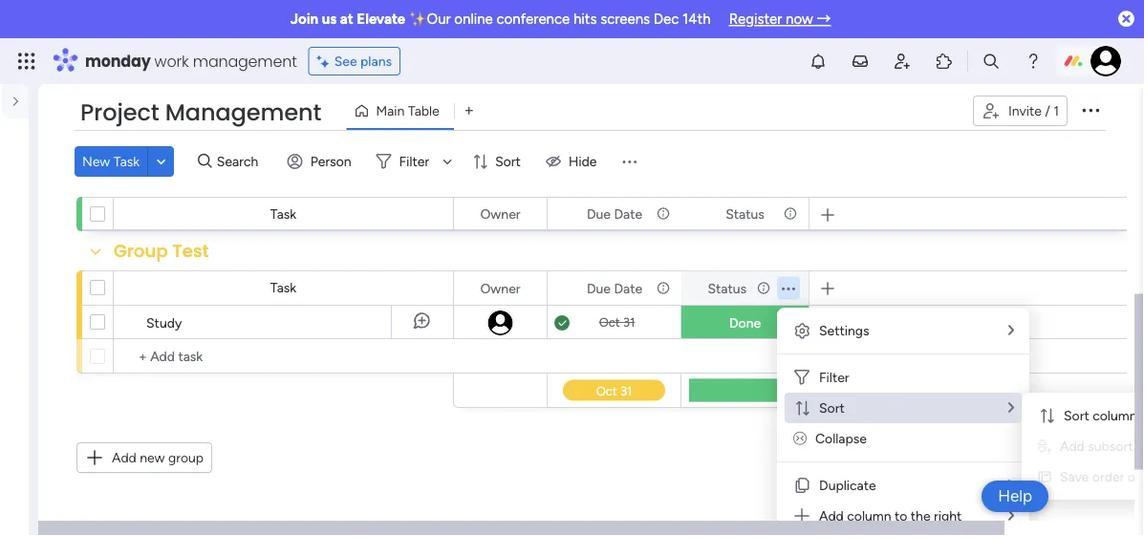 Task type: describe. For each thing, give the bounding box(es) containing it.
now
[[786, 11, 813, 28]]

register now →
[[729, 11, 831, 28]]

add view image
[[465, 104, 473, 118]]

workspace options image
[[19, 190, 38, 209]]

add for add subsort
[[1060, 438, 1085, 455]]

main table button
[[346, 96, 454, 126]]

invite members image
[[893, 52, 912, 71]]

i
[[1144, 469, 1144, 485]]

right
[[934, 508, 962, 524]]

Completed field
[[109, 165, 217, 190]]

filter image
[[793, 368, 812, 387]]

list arrow image for add column to the right
[[1009, 509, 1014, 523]]

Group Test field
[[109, 239, 214, 264]]

sort inside popup button
[[495, 153, 521, 170]]

save
[[1060, 469, 1089, 485]]

my work image
[[17, 135, 34, 152]]

✨
[[409, 11, 423, 28]]

collapse
[[816, 431, 867, 447]]

v2 add subsort outline image
[[1038, 438, 1052, 455]]

see plans
[[334, 53, 392, 69]]

us
[[322, 11, 337, 28]]

monday
[[85, 50, 151, 72]]

to
[[895, 508, 908, 524]]

settings
[[819, 323, 870, 339]]

of
[[1128, 469, 1141, 485]]

sort column image
[[1037, 406, 1056, 425]]

due date field for 1st column information icon from the top
[[582, 203, 647, 224]]

1 due date from the top
[[587, 206, 643, 222]]

sort column
[[1064, 408, 1137, 424]]

1 horizontal spatial filter
[[819, 370, 850, 386]]

new task
[[82, 153, 140, 170]]

add new group button
[[76, 443, 212, 473]]

help button
[[982, 481, 1049, 512]]

column for add
[[847, 508, 892, 524]]

1 vertical spatial status
[[708, 280, 747, 296]]

filter inside popup button
[[399, 153, 429, 170]]

sort image
[[793, 399, 812, 418]]

new task button
[[75, 146, 147, 177]]

list arrow image for duplicate
[[1009, 479, 1014, 492]]

add subsort menu item
[[1037, 435, 1144, 458]]

add for add new group
[[112, 450, 137, 466]]

settings image
[[793, 321, 812, 340]]

subsort
[[1088, 438, 1133, 455]]

register now → link
[[729, 11, 831, 28]]

v2 done deadline image
[[555, 314, 570, 332]]

status field for the bottom column information image
[[703, 278, 751, 299]]

study
[[146, 315, 182, 331]]

project
[[80, 97, 159, 129]]

group test
[[114, 239, 209, 263]]

join us at elevate ✨ our online conference hits screens dec 14th
[[290, 11, 711, 28]]

save order of i
[[1060, 469, 1144, 485]]

our
[[427, 11, 451, 28]]

due date field for 2nd column information icon
[[582, 278, 647, 299]]

owner for group test
[[480, 280, 521, 296]]

new
[[82, 153, 110, 170]]

2 due date from the top
[[587, 280, 643, 296]]

status field for right column information image
[[721, 203, 769, 224]]

inbox image
[[851, 52, 870, 71]]

help
[[998, 487, 1033, 506]]

new
[[140, 450, 165, 466]]

task for group test
[[270, 280, 297, 296]]

filter button
[[369, 146, 459, 177]]

register
[[729, 11, 782, 28]]

1 due from the top
[[587, 206, 611, 222]]

2 date from the top
[[614, 280, 643, 296]]

invite
[[1009, 103, 1042, 119]]

done
[[729, 315, 761, 331]]

elevate
[[357, 11, 406, 28]]

menu image
[[620, 152, 639, 171]]

duplicate image
[[793, 476, 812, 495]]

select product image
[[17, 52, 36, 71]]

hide
[[569, 153, 597, 170]]

person button
[[280, 146, 363, 177]]

oct
[[599, 315, 620, 330]]

online
[[454, 11, 493, 28]]

management
[[165, 97, 322, 129]]

home image
[[17, 101, 36, 120]]

monday work management
[[85, 50, 297, 72]]



Task type: locate. For each thing, give the bounding box(es) containing it.
31
[[623, 315, 635, 330]]

1 vertical spatial column information image
[[656, 281, 671, 296]]

1 vertical spatial list arrow image
[[1009, 479, 1014, 492]]

completed
[[114, 165, 212, 190]]

due date down menu image
[[587, 206, 643, 222]]

status
[[726, 206, 765, 222], [708, 280, 747, 296]]

date down menu image
[[614, 206, 643, 222]]

0 horizontal spatial add
[[112, 450, 137, 466]]

save order of i menu item
[[1030, 462, 1144, 492]]

2 vertical spatial task
[[270, 280, 297, 296]]

0 horizontal spatial sort
[[495, 153, 521, 170]]

task
[[114, 153, 140, 170], [270, 206, 297, 222], [270, 280, 297, 296]]

0 vertical spatial column information image
[[783, 206, 798, 221]]

column information image
[[656, 206, 671, 221], [656, 281, 671, 296]]

owner for completed
[[480, 206, 521, 222]]

bob builder image
[[1091, 46, 1121, 76]]

search everything image
[[982, 52, 1001, 71]]

1 vertical spatial task
[[270, 206, 297, 222]]

/
[[1045, 103, 1050, 119]]

the
[[911, 508, 931, 524]]

column information image
[[783, 206, 798, 221], [756, 281, 772, 296]]

0 vertical spatial owner field
[[476, 203, 525, 224]]

join
[[290, 11, 318, 28]]

due
[[587, 206, 611, 222], [587, 280, 611, 296]]

list arrow image
[[1009, 324, 1014, 337]]

add right add column to the right image on the right
[[819, 508, 844, 524]]

duplicate
[[819, 478, 876, 494]]

add
[[1060, 438, 1085, 455], [112, 450, 137, 466], [819, 508, 844, 524]]

1 horizontal spatial column information image
[[783, 206, 798, 221]]

sort
[[495, 153, 521, 170], [819, 400, 845, 416], [1064, 408, 1090, 424]]

due down hide
[[587, 206, 611, 222]]

container image
[[18, 190, 37, 209]]

add left new
[[112, 450, 137, 466]]

screens
[[601, 11, 650, 28]]

task inside button
[[114, 153, 140, 170]]

1 date from the top
[[614, 206, 643, 222]]

0 vertical spatial list arrow image
[[1009, 401, 1014, 415]]

0 horizontal spatial column
[[847, 508, 892, 524]]

task right "new"
[[114, 153, 140, 170]]

2 list arrow image from the top
[[1009, 479, 1014, 492]]

sort right arrow down image at left
[[495, 153, 521, 170]]

column
[[1093, 408, 1137, 424], [847, 508, 892, 524]]

0 vertical spatial column
[[1093, 408, 1137, 424]]

2 due from the top
[[587, 280, 611, 296]]

1 vertical spatial due date
[[587, 280, 643, 296]]

1
[[1054, 103, 1059, 119]]

1 vertical spatial owner field
[[476, 278, 525, 299]]

hits
[[574, 11, 597, 28]]

list box
[[0, 264, 38, 535]]

notifications image
[[809, 52, 828, 71]]

work
[[154, 50, 189, 72]]

option
[[0, 267, 29, 271]]

→
[[817, 11, 831, 28]]

hide button
[[538, 146, 608, 177]]

filter
[[399, 153, 429, 170], [819, 370, 850, 386]]

2 column information image from the top
[[656, 281, 671, 296]]

1 owner from the top
[[480, 206, 521, 222]]

1 owner field from the top
[[476, 203, 525, 224]]

Status field
[[721, 203, 769, 224], [703, 278, 751, 299]]

1 vertical spatial due
[[587, 280, 611, 296]]

0 horizontal spatial column information image
[[756, 281, 772, 296]]

2 vertical spatial list arrow image
[[1009, 509, 1014, 523]]

main table
[[376, 103, 440, 119]]

date
[[614, 206, 643, 222], [614, 280, 643, 296]]

add inside button
[[112, 450, 137, 466]]

sort right sort column "icon"
[[1064, 408, 1090, 424]]

person
[[310, 153, 351, 170]]

sort button
[[465, 146, 532, 177]]

0 vertical spatial column information image
[[656, 206, 671, 221]]

list arrow image
[[1009, 401, 1014, 415], [1009, 479, 1014, 492], [1009, 509, 1014, 523]]

1 due date field from the top
[[582, 203, 647, 224]]

v2 collapse column outline image
[[794, 431, 807, 447]]

list arrow image for sort
[[1009, 401, 1014, 415]]

due date field up oct 31
[[582, 278, 647, 299]]

list arrow image down help
[[1009, 509, 1014, 523]]

Project Management field
[[76, 97, 326, 129]]

main
[[376, 103, 405, 119]]

0 horizontal spatial filter
[[399, 153, 429, 170]]

0 vertical spatial status
[[726, 206, 765, 222]]

task down person popup button
[[270, 206, 297, 222]]

angle down image
[[157, 154, 166, 169]]

order
[[1093, 469, 1125, 485]]

dec
[[654, 11, 679, 28]]

1 horizontal spatial sort
[[819, 400, 845, 416]]

1 horizontal spatial add
[[819, 508, 844, 524]]

Due Date field
[[582, 203, 647, 224], [582, 278, 647, 299]]

v2 search image
[[198, 151, 212, 172]]

due date
[[587, 206, 643, 222], [587, 280, 643, 296]]

due date field down menu image
[[582, 203, 647, 224]]

group
[[114, 239, 168, 263]]

1 list arrow image from the top
[[1009, 401, 1014, 415]]

test
[[173, 239, 209, 263]]

0 vertical spatial due date
[[587, 206, 643, 222]]

column for sort
[[1093, 408, 1137, 424]]

owner field for completed
[[476, 203, 525, 224]]

table
[[408, 103, 440, 119]]

column up "subsort"
[[1093, 408, 1137, 424]]

task for completed
[[270, 206, 297, 222]]

add new group
[[112, 450, 204, 466]]

1 column information image from the top
[[656, 206, 671, 221]]

list arrow image left sort column "icon"
[[1009, 401, 1014, 415]]

see
[[334, 53, 357, 69]]

2 owner field from the top
[[476, 278, 525, 299]]

1 vertical spatial due date field
[[582, 278, 647, 299]]

1 vertical spatial filter
[[819, 370, 850, 386]]

2 horizontal spatial add
[[1060, 438, 1085, 455]]

1 vertical spatial status field
[[703, 278, 751, 299]]

Owner field
[[476, 203, 525, 224], [476, 278, 525, 299]]

1 vertical spatial column
[[847, 508, 892, 524]]

owner
[[480, 206, 521, 222], [480, 280, 521, 296]]

add right v2 add subsort outline 'image'
[[1060, 438, 1085, 455]]

owner field for group test
[[476, 278, 525, 299]]

add inside menu item
[[1060, 438, 1085, 455]]

date up 31
[[614, 280, 643, 296]]

0 vertical spatial task
[[114, 153, 140, 170]]

list arrow image left save in the right of the page
[[1009, 479, 1014, 492]]

management
[[193, 50, 297, 72]]

arrow down image
[[436, 150, 459, 173]]

options image
[[1079, 98, 1102, 121]]

0 vertical spatial date
[[614, 206, 643, 222]]

14th
[[683, 11, 711, 28]]

0 vertical spatial due date field
[[582, 203, 647, 224]]

add column to the right image
[[793, 507, 812, 526]]

+ Add task text field
[[123, 345, 445, 368]]

oct 31
[[599, 315, 635, 330]]

0 vertical spatial due
[[587, 206, 611, 222]]

1 vertical spatial owner
[[480, 280, 521, 296]]

add column to the right
[[819, 508, 962, 524]]

2 horizontal spatial sort
[[1064, 408, 1090, 424]]

apps image
[[935, 52, 954, 71]]

at
[[340, 11, 354, 28]]

1 horizontal spatial column
[[1093, 408, 1137, 424]]

add for add column to the right
[[819, 508, 844, 524]]

1 vertical spatial column information image
[[756, 281, 772, 296]]

invite / 1 button
[[973, 96, 1068, 126]]

0 vertical spatial owner
[[480, 206, 521, 222]]

0 vertical spatial status field
[[721, 203, 769, 224]]

see plans button
[[309, 47, 401, 76]]

help image
[[1024, 52, 1043, 71]]

project management
[[80, 97, 322, 129]]

conference
[[497, 11, 570, 28]]

invite / 1
[[1009, 103, 1059, 119]]

1 vertical spatial date
[[614, 280, 643, 296]]

task up + add task text box
[[270, 280, 297, 296]]

3 list arrow image from the top
[[1009, 509, 1014, 523]]

Search field
[[212, 148, 269, 175]]

filter left arrow down image at left
[[399, 153, 429, 170]]

column left to
[[847, 508, 892, 524]]

2 due date field from the top
[[582, 278, 647, 299]]

plans
[[360, 53, 392, 69]]

due date up oct 31
[[587, 280, 643, 296]]

sort right sort image at the bottom of page
[[819, 400, 845, 416]]

add subsort
[[1060, 438, 1133, 455]]

group
[[168, 450, 204, 466]]

2 owner from the top
[[480, 280, 521, 296]]

due up oct
[[587, 280, 611, 296]]

filter right filter icon
[[819, 370, 850, 386]]

0 vertical spatial filter
[[399, 153, 429, 170]]



Task type: vqa. For each thing, say whether or not it's contained in the screenshot.
Column information image's Due Date field
yes



